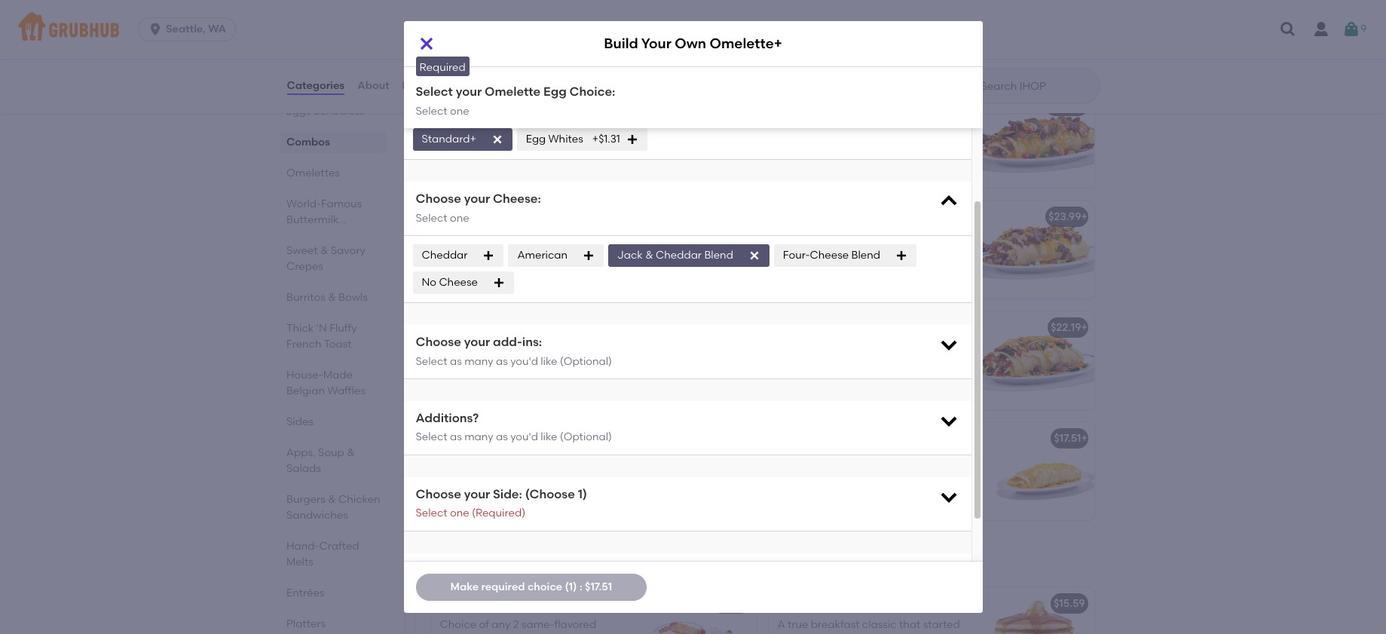 Task type: describe. For each thing, give the bounding box(es) containing it.
1 blend from the left
[[705, 249, 734, 262]]

+ for pesto veggie egg white omelette
[[1082, 432, 1088, 445]]

started
[[924, 618, 960, 631]]

only
[[799, 453, 821, 466]]

french
[[286, 338, 321, 351]]

$22.19 for spinach & mushroom omelette
[[1051, 321, 1082, 334]]

0 vertical spatial with
[[597, 453, 619, 466]]

chicken fajita omelette button
[[431, 200, 757, 298]]

2 select from the top
[[416, 84, 453, 99]]

0 vertical spatial and
[[839, 468, 860, 481]]

world- for world-famous pancake combo
[[440, 597, 475, 610]]

& right jack
[[646, 249, 654, 262]]

entrées
[[286, 587, 324, 599]]

2 select your omelette egg choice: select one from the top
[[416, 84, 616, 117]]

it
[[778, 634, 784, 634]]

side:
[[493, 487, 522, 501]]

categories button
[[286, 59, 345, 113]]

thick 'n fluffy french toast
[[286, 322, 357, 351]]

one inside choose your cheese: select one
[[450, 212, 469, 225]]

white
[[518, 453, 546, 466]]

2 one from the top
[[450, 104, 469, 117]]

served
[[495, 634, 529, 634]]

9 button
[[1343, 16, 1367, 43]]

categories
[[287, 79, 345, 92]]

fruit.
[[578, 499, 601, 512]]

like inside additions? select as many as you'd like (optional)
[[541, 431, 558, 444]]

famous for world-famous pancake combo
[[475, 597, 516, 610]]

build
[[604, 35, 639, 52]]

eggs benedicts
[[286, 105, 364, 118]]

one inside "choose your side:  (choose 1) select one (required)"
[[450, 507, 469, 520]]

1 choice: from the top
[[570, 76, 616, 90]]

avocado toast image
[[644, 0, 757, 23]]

cheese for four-
[[810, 249, 849, 262]]

bowls
[[338, 291, 367, 304]]

big steak omelette image
[[981, 89, 1094, 187]]

hand-crafted melts
[[286, 540, 359, 569]]

your inside "choose your side:  (choose 1) select one (required)"
[[464, 487, 490, 501]]

2 blend from the left
[[852, 249, 881, 262]]

veggie
[[471, 432, 507, 445]]

0 horizontal spatial and
[[817, 499, 837, 512]]

with inside choice of any 2 same-flavored pancakes, served with 2 eggs* you
[[532, 634, 553, 634]]

0 horizontal spatial 2
[[513, 618, 519, 631]]

1 vertical spatial omelettes
[[286, 167, 340, 179]]

(required)
[[472, 507, 526, 520]]

original buttermilk pancakes - (full stack)
[[778, 597, 996, 610]]

pesto veggie egg white omelette image
[[644, 422, 757, 520]]

egg
[[496, 453, 516, 466]]

fresh
[[550, 499, 575, 512]]

select inside additions? select as many as you'd like (optional)
[[416, 431, 448, 444]]

select inside "choose your side:  (choose 1) select one (required)"
[[416, 507, 448, 520]]

fluffy
[[329, 322, 357, 335]]

required
[[420, 61, 466, 74]]

imagination.
[[887, 468, 952, 481]]

fajita
[[485, 210, 515, 223]]

reviews button
[[402, 59, 445, 113]]

omelette+
[[710, 35, 783, 52]]

1)
[[578, 487, 587, 501]]

add-
[[493, 335, 522, 349]]

$22.19 + for bacon temptation omelette
[[713, 321, 750, 334]]

of inside a true breakfast classic that started it all. get five of our fluffy, world
[[846, 634, 856, 634]]

no
[[422, 276, 437, 289]]

build your own omelette+
[[604, 35, 783, 52]]

world- for world-famous buttermilk pancakes
[[428, 552, 482, 571]]

breakfast
[[811, 618, 860, 631]]

eggs*
[[564, 634, 594, 634]]

silverware...
[[778, 468, 837, 481]]

& right spinach
[[823, 321, 831, 334]]

additions? select as many as you'd like (optional)
[[416, 411, 612, 444]]

platters
[[286, 618, 325, 630]]

+ for spicy poblano omelette
[[1082, 99, 1088, 112]]

seattle, wa
[[166, 23, 226, 35]]

world-famous buttermilk pancakes
[[428, 552, 713, 571]]

thick
[[286, 322, 313, 335]]

our
[[859, 634, 876, 634]]

that
[[900, 618, 921, 631]]

same-
[[522, 618, 555, 631]]

1 one from the top
[[450, 96, 469, 109]]

choosing
[[820, 484, 867, 497]]

flavored
[[555, 618, 597, 631]]

(full
[[938, 597, 960, 610]]

spicy
[[440, 99, 468, 112]]

as up egg
[[496, 431, 508, 444]]

tomatoes,
[[440, 484, 492, 497]]

burgers & chicken sandwiches
[[286, 493, 380, 522]]

seasonal
[[502, 499, 547, 512]]

omelette inside button
[[517, 210, 566, 223]]

omelette
[[548, 453, 595, 466]]

+ for bacon temptation omelette
[[1082, 321, 1088, 334]]

spinach
[[778, 321, 820, 334]]

choice
[[440, 618, 477, 631]]

select inside choose your add-ins: select as many as you'd like (optional)
[[416, 355, 448, 368]]

your
[[642, 35, 672, 52]]

about button
[[357, 59, 390, 113]]

cheese for no
[[439, 276, 478, 289]]

1 vertical spatial free
[[516, 484, 536, 497]]

select inside choose your cheese: select one
[[416, 212, 448, 225]]

cherry
[[592, 468, 624, 481]]

quantity
[[416, 15, 468, 29]]

get
[[804, 634, 823, 634]]

as down bacon
[[450, 355, 462, 368]]

standard+
[[422, 133, 476, 146]]

eggs
[[286, 105, 311, 118]]

world-famous pancake combo
[[440, 597, 605, 610]]

mushroom
[[833, 321, 888, 334]]

jack & cheddar blend
[[618, 249, 734, 262]]

tools
[[823, 453, 848, 466]]

(choose
[[525, 487, 575, 501]]

start
[[778, 484, 803, 497]]

as down additions?
[[450, 431, 462, 444]]

your inside choose your add-ins: select as many as you'd like (optional)
[[464, 335, 490, 349]]

any
[[492, 618, 511, 631]]

4 select from the top
[[416, 104, 448, 117]]

spicy poblano omelette image
[[644, 89, 757, 187]]

sweet
[[286, 244, 317, 257]]

own
[[675, 35, 707, 52]]

$22.19 + for spinach & mushroom omelette
[[1051, 321, 1088, 334]]

melts
[[286, 556, 313, 569]]

required inside the only tools required are silverware... and your imagination. start by choosing your favorite cheese and then add your favorite ingredients.
[[850, 453, 893, 466]]

a true breakfast classic that started it all. get five of our fluffy, world
[[778, 618, 964, 634]]

1 vertical spatial favorite
[[914, 499, 953, 512]]



Task type: locate. For each thing, give the bounding box(es) containing it.
sautéed
[[440, 468, 482, 481]]

0 horizontal spatial blend
[[705, 249, 734, 262]]

0 horizontal spatial cheddar
[[422, 249, 468, 262]]

chicken inside burgers & chicken sandwiches
[[338, 493, 380, 506]]

four-
[[783, 249, 810, 262]]

0 horizontal spatial buttermilk
[[286, 213, 338, 226]]

additions?
[[416, 411, 479, 425]]

one down tomatoes,
[[450, 507, 469, 520]]

2 $22.19 from the left
[[1051, 321, 1082, 334]]

main navigation navigation
[[0, 0, 1387, 59]]

choice: up +$1.31
[[570, 84, 616, 99]]

1 $22.19 + from the left
[[713, 321, 750, 334]]

with
[[597, 453, 619, 466], [478, 499, 499, 512], [532, 634, 553, 634]]

crafted
[[319, 540, 359, 553]]

0 vertical spatial you'd
[[511, 355, 538, 368]]

& up sandwiches
[[328, 493, 336, 506]]

of inside choice of any 2 same-flavored pancakes, served with 2 eggs* you
[[479, 618, 489, 631]]

1 like from the top
[[541, 355, 558, 368]]

chicken inside button
[[440, 210, 482, 223]]

pesto
[[538, 484, 567, 497]]

$20.99
[[715, 597, 748, 610]]

choose inside "choose your side:  (choose 1) select one (required)"
[[416, 487, 461, 501]]

2 many from the top
[[465, 431, 494, 444]]

0 horizontal spatial cheese
[[439, 276, 478, 289]]

1 vertical spatial (optional)
[[560, 431, 612, 444]]

select
[[416, 76, 453, 90], [416, 84, 453, 99], [416, 96, 448, 109], [416, 104, 448, 117], [416, 212, 448, 225], [416, 355, 448, 368], [416, 431, 448, 444], [416, 507, 448, 520]]

poblano
[[471, 99, 514, 112]]

1 select your omelette egg choice: select one from the top
[[416, 76, 616, 109]]

0 vertical spatial omelettes
[[428, 54, 510, 73]]

svg image inside seattle, wa button
[[148, 22, 163, 37]]

original
[[778, 597, 820, 610]]

pancakes for world-famous buttermilk pancakes
[[635, 552, 713, 571]]

famous
[[321, 198, 362, 210], [482, 552, 544, 571], [475, 597, 516, 610]]

world-famous pancake combo image
[[644, 587, 757, 634]]

like inside choose your add-ins: select as many as you'd like (optional)
[[541, 355, 558, 368]]

like
[[541, 355, 558, 368], [541, 431, 558, 444]]

2 $23.99 from the top
[[1049, 210, 1082, 223]]

1 horizontal spatial 2
[[556, 634, 562, 634]]

choose for choose your add-ins:
[[416, 335, 461, 349]]

2 $22.19 + from the left
[[1051, 321, 1088, 334]]

chicken fajita omelette image
[[644, 200, 757, 298]]

3 one from the top
[[450, 212, 469, 225]]

2 vertical spatial famous
[[475, 597, 516, 610]]

world- down make
[[440, 597, 475, 610]]

0 vertical spatial buttermilk
[[286, 213, 338, 226]]

cheese
[[778, 499, 815, 512]]

0 horizontal spatial $17.51
[[585, 580, 612, 593]]

1 many from the top
[[465, 355, 494, 368]]

blend
[[705, 249, 734, 262], [852, 249, 881, 262]]

$23.99 for chicken fajita omelette
[[1049, 210, 1082, 223]]

1 vertical spatial pancakes
[[635, 552, 713, 571]]

1 vertical spatial of
[[846, 634, 856, 634]]

1 horizontal spatial blend
[[852, 249, 881, 262]]

& left bowls
[[328, 291, 336, 304]]

bacon
[[440, 321, 473, 334]]

true
[[788, 618, 809, 631]]

0 horizontal spatial $22.19 +
[[713, 321, 750, 334]]

make
[[451, 580, 479, 593]]

free down the veggie
[[473, 453, 493, 466]]

1 vertical spatial with
[[478, 499, 499, 512]]

cage-
[[440, 453, 473, 466]]

apps, soup & salads
[[286, 446, 355, 475]]

$23.99 + for spicy poblano omelette
[[1049, 99, 1088, 112]]

salads
[[286, 462, 321, 475]]

buttermilk inside world-famous buttermilk pancakes sweet & savory crepes
[[286, 213, 338, 226]]

1 vertical spatial like
[[541, 431, 558, 444]]

0 vertical spatial like
[[541, 355, 558, 368]]

choice: down build
[[570, 76, 616, 90]]

famous up savory
[[321, 198, 362, 210]]

1 horizontal spatial cheddar
[[656, 249, 702, 262]]

world- up make
[[428, 552, 482, 571]]

1 horizontal spatial $17.51
[[1054, 432, 1082, 445]]

0 horizontal spatial pancakes
[[286, 229, 336, 242]]

made
[[323, 369, 352, 382]]

1 horizontal spatial buttermilk
[[548, 552, 631, 571]]

avocado.
[[580, 484, 628, 497]]

$17.51 +
[[1054, 432, 1088, 445]]

choose inside choose your add-ins: select as many as you'd like (optional)
[[416, 335, 461, 349]]

0 horizontal spatial required
[[481, 580, 525, 593]]

your inside choose your cheese: select one
[[464, 192, 490, 206]]

spicy poblano omelette
[[440, 99, 565, 112]]

combos
[[286, 136, 330, 149]]

whites
[[549, 133, 583, 146]]

2 like from the top
[[541, 431, 558, 444]]

of left any
[[479, 618, 489, 631]]

world- inside world-famous buttermilk pancakes sweet & savory crepes
[[286, 198, 321, 210]]

with down the same-
[[532, 634, 553, 634]]

1 $22.19 from the left
[[713, 321, 744, 334]]

omelette inside button
[[517, 99, 565, 112]]

one up standard+
[[450, 104, 469, 117]]

by
[[805, 484, 818, 497]]

free up seasonal
[[516, 484, 536, 497]]

required left are
[[850, 453, 893, 466]]

1 (optional) from the top
[[560, 355, 612, 368]]

required up the world-famous pancake combo
[[481, 580, 525, 593]]

pancakes up world-famous pancake combo image
[[635, 552, 713, 571]]

buttermilk up the sweet
[[286, 213, 338, 226]]

spinach & mushroom omelette image
[[981, 311, 1094, 409]]

& inside apps, soup & salads
[[347, 446, 355, 459]]

pancakes up that
[[878, 597, 929, 610]]

like up "white"
[[541, 431, 558, 444]]

0 vertical spatial choose
[[416, 192, 461, 206]]

house-made belgian waffles
[[286, 369, 365, 397]]

& right the soup
[[347, 446, 355, 459]]

world- up the sweet
[[286, 198, 321, 210]]

with down the nut-
[[478, 499, 499, 512]]

0 vertical spatial (optional)
[[560, 355, 612, 368]]

2 vertical spatial choose
[[416, 487, 461, 501]]

1 $23.99 + from the top
[[1049, 99, 1088, 112]]

0 horizontal spatial chicken
[[338, 493, 380, 506]]

1 $23.99 from the top
[[1049, 99, 1082, 112]]

cheddar up no cheese
[[422, 249, 468, 262]]

1 vertical spatial cheese
[[439, 276, 478, 289]]

+$1.31
[[593, 133, 620, 146]]

0 horizontal spatial $22.19
[[713, 321, 744, 334]]

3 select from the top
[[416, 96, 448, 109]]

0 vertical spatial famous
[[321, 198, 362, 210]]

0 vertical spatial $17.51
[[1054, 432, 1082, 445]]

2 horizontal spatial pancakes
[[878, 597, 929, 610]]

& inside burgers & chicken sandwiches
[[328, 493, 336, 506]]

white
[[532, 432, 563, 445]]

2 choose from the top
[[416, 335, 461, 349]]

of left the our
[[846, 634, 856, 634]]

0 horizontal spatial free
[[473, 453, 493, 466]]

house-
[[286, 369, 323, 382]]

spinach & mushroom omelette
[[778, 321, 939, 334]]

1 vertical spatial $23.99 +
[[1049, 210, 1088, 223]]

svg image inside 9 button
[[1343, 20, 1361, 38]]

cheddar
[[422, 249, 468, 262], [656, 249, 702, 262]]

choose down standard+
[[416, 192, 461, 206]]

and down by
[[817, 499, 837, 512]]

(1)
[[565, 580, 577, 593]]

choose for choose your cheese:
[[416, 192, 461, 206]]

fluffy,
[[878, 634, 906, 634]]

seattle,
[[166, 23, 206, 35]]

you'd inside choose your add-ins: select as many as you'd like (optional)
[[511, 355, 538, 368]]

sides
[[286, 415, 313, 428]]

1 choose from the top
[[416, 192, 461, 206]]

1 vertical spatial famous
[[482, 552, 544, 571]]

ins:
[[522, 335, 542, 349]]

bacon temptation omelette
[[440, 321, 586, 334]]

2 vertical spatial buttermilk
[[822, 597, 876, 610]]

8 select from the top
[[416, 507, 448, 520]]

cage-free egg white omelette with sautéed mushrooms, roasted cherry tomatoes, nut-free pesto & avocado. served with seasonal fresh fruit.
[[440, 453, 628, 512]]

with up cherry
[[597, 453, 619, 466]]

0 vertical spatial $23.99
[[1049, 99, 1082, 112]]

0 vertical spatial chicken
[[440, 210, 482, 223]]

1 horizontal spatial free
[[516, 484, 536, 497]]

build your own omelette+ image
[[981, 422, 1094, 520]]

0 vertical spatial favorite
[[894, 484, 933, 497]]

cheddar right jack
[[656, 249, 702, 262]]

pesto
[[440, 432, 469, 445]]

2 up served
[[513, 618, 519, 631]]

american
[[518, 249, 568, 262]]

chicken up sandwiches
[[338, 493, 380, 506]]

'n
[[316, 322, 327, 335]]

& left 1)
[[569, 484, 577, 497]]

of
[[479, 618, 489, 631], [846, 634, 856, 634]]

1 vertical spatial you'd
[[511, 431, 538, 444]]

& inside cage-free egg white omelette with sautéed mushrooms, roasted cherry tomatoes, nut-free pesto & avocado. served with seasonal fresh fruit.
[[569, 484, 577, 497]]

crepes
[[286, 260, 323, 273]]

1 horizontal spatial with
[[532, 634, 553, 634]]

0 vertical spatial $23.99 +
[[1049, 99, 1088, 112]]

2 cheddar from the left
[[656, 249, 702, 262]]

omelettes down combos
[[286, 167, 340, 179]]

apps,
[[286, 446, 315, 459]]

svg image
[[488, 14, 500, 26], [549, 14, 561, 26], [1280, 20, 1298, 38], [1343, 20, 1361, 38], [148, 22, 163, 37], [483, 250, 495, 262], [583, 250, 595, 262], [896, 250, 908, 262], [938, 410, 960, 431], [938, 486, 960, 507]]

(optional) inside choose your add-ins: select as many as you'd like (optional)
[[560, 355, 612, 368]]

buttermilk for world-famous buttermilk pancakes
[[548, 552, 631, 571]]

Search IHOP search field
[[980, 79, 1095, 94]]

1 you'd from the top
[[511, 355, 538, 368]]

you'd up "white"
[[511, 431, 538, 444]]

buttermilk up the :
[[548, 552, 631, 571]]

original buttermilk pancakes - (full stack) image
[[981, 587, 1094, 634]]

omelettes up spicy
[[428, 54, 510, 73]]

you'd inside additions? select as many as you'd like (optional)
[[511, 431, 538, 444]]

1 vertical spatial $17.51
[[585, 580, 612, 593]]

1 horizontal spatial cheese
[[810, 249, 849, 262]]

(optional)
[[560, 355, 612, 368], [560, 431, 612, 444]]

0 vertical spatial free
[[473, 453, 493, 466]]

you'd down ins:
[[511, 355, 538, 368]]

0 horizontal spatial with
[[478, 499, 499, 512]]

2 vertical spatial world-
[[440, 597, 475, 610]]

3 choose from the top
[[416, 487, 461, 501]]

chicken fajita omelette
[[440, 210, 566, 223]]

1 cheddar from the left
[[422, 249, 468, 262]]

1 horizontal spatial required
[[850, 453, 893, 466]]

2 horizontal spatial buttermilk
[[822, 597, 876, 610]]

2 horizontal spatial with
[[597, 453, 619, 466]]

choose for choose your side:  (choose 1)
[[416, 487, 461, 501]]

1 select from the top
[[416, 76, 453, 90]]

1 vertical spatial many
[[465, 431, 494, 444]]

one left "poblano"
[[450, 96, 469, 109]]

1 horizontal spatial chicken
[[440, 210, 482, 223]]

0 vertical spatial cheese
[[810, 249, 849, 262]]

1 horizontal spatial omelettes
[[428, 54, 510, 73]]

savory
[[330, 244, 365, 257]]

$23.99 + for chicken fajita omelette
[[1049, 210, 1088, 223]]

then
[[840, 499, 863, 512]]

as down the add-
[[496, 355, 508, 368]]

1 vertical spatial world-
[[428, 552, 482, 571]]

you'd
[[511, 355, 538, 368], [511, 431, 538, 444]]

1 horizontal spatial and
[[839, 468, 860, 481]]

egg
[[544, 76, 567, 90], [544, 84, 567, 99], [526, 133, 546, 146], [510, 432, 530, 445]]

colorado omelette image
[[981, 200, 1094, 298]]

wa
[[208, 23, 226, 35]]

6 select from the top
[[416, 355, 448, 368]]

jack
[[618, 249, 643, 262]]

choose down sautéed
[[416, 487, 461, 501]]

2 (optional) from the top
[[560, 431, 612, 444]]

(optional) inside additions? select as many as you'd like (optional)
[[560, 431, 612, 444]]

cheese
[[810, 249, 849, 262], [439, 276, 478, 289]]

many inside additions? select as many as you'd like (optional)
[[465, 431, 494, 444]]

2 $23.99 + from the top
[[1049, 210, 1088, 223]]

svg image
[[417, 35, 435, 53], [492, 134, 504, 146], [626, 134, 639, 146], [938, 191, 960, 212], [749, 250, 761, 262], [493, 277, 505, 289], [938, 334, 960, 355]]

world-famous buttermilk pancakes sweet & savory crepes
[[286, 198, 365, 273]]

like down ins:
[[541, 355, 558, 368]]

famous up make required choice (1) : $17.51
[[482, 552, 544, 571]]

pancakes inside world-famous buttermilk pancakes sweet & savory crepes
[[286, 229, 336, 242]]

burritos
[[286, 291, 325, 304]]

2 you'd from the top
[[511, 431, 538, 444]]

1 vertical spatial and
[[817, 499, 837, 512]]

$22.19 +
[[713, 321, 750, 334], [1051, 321, 1088, 334]]

1 vertical spatial required
[[481, 580, 525, 593]]

$23.99 for spicy poblano omelette
[[1049, 99, 1082, 112]]

choose your side:  (choose 1) select one (required)
[[416, 487, 587, 520]]

1 horizontal spatial of
[[846, 634, 856, 634]]

a
[[778, 618, 785, 631]]

choose inside choose your cheese: select one
[[416, 192, 461, 206]]

0 vertical spatial 2
[[513, 618, 519, 631]]

7 select from the top
[[416, 431, 448, 444]]

burgers
[[286, 493, 325, 506]]

0 vertical spatial many
[[465, 355, 494, 368]]

one left fajita
[[450, 212, 469, 225]]

many inside choose your add-ins: select as many as you'd like (optional)
[[465, 355, 494, 368]]

bacon temptation omelette image
[[644, 311, 757, 409]]

& inside world-famous buttermilk pancakes sweet & savory crepes
[[320, 244, 328, 257]]

2 vertical spatial with
[[532, 634, 553, 634]]

no cheese
[[422, 276, 478, 289]]

many down the add-
[[465, 355, 494, 368]]

0 vertical spatial world-
[[286, 198, 321, 210]]

ingredients.
[[778, 514, 838, 527]]

roasted
[[550, 468, 589, 481]]

0 vertical spatial of
[[479, 618, 489, 631]]

choose your add-ins: select as many as you'd like (optional)
[[416, 335, 612, 368]]

choice
[[528, 580, 563, 593]]

pancake
[[519, 597, 564, 610]]

+ for chicken fajita omelette
[[1082, 210, 1088, 223]]

famous for world-famous buttermilk pancakes
[[482, 552, 544, 571]]

the
[[778, 453, 797, 466]]

chicken left fajita
[[440, 210, 482, 223]]

5 select from the top
[[416, 212, 448, 225]]

0 vertical spatial required
[[850, 453, 893, 466]]

and up choosing
[[839, 468, 860, 481]]

1 horizontal spatial pancakes
[[635, 552, 713, 571]]

2 choice: from the top
[[570, 84, 616, 99]]

famous up any
[[475, 597, 516, 610]]

stack)
[[963, 597, 996, 610]]

1 vertical spatial 2
[[556, 634, 562, 634]]

1 horizontal spatial $22.19 +
[[1051, 321, 1088, 334]]

$15.59
[[1054, 597, 1085, 610]]

temptation
[[476, 321, 535, 334]]

4 one from the top
[[450, 507, 469, 520]]

famous inside world-famous buttermilk pancakes sweet & savory crepes
[[321, 198, 362, 210]]

0 horizontal spatial of
[[479, 618, 489, 631]]

1 vertical spatial $23.99
[[1049, 210, 1082, 223]]

2 vertical spatial pancakes
[[878, 597, 929, 610]]

& right the sweet
[[320, 244, 328, 257]]

$22.19 for bacon temptation omelette
[[713, 321, 744, 334]]

0 horizontal spatial omelettes
[[286, 167, 340, 179]]

choose down bacon
[[416, 335, 461, 349]]

choice:
[[570, 76, 616, 90], [570, 84, 616, 99]]

1 vertical spatial buttermilk
[[548, 552, 631, 571]]

many up cage-
[[465, 431, 494, 444]]

0 vertical spatial pancakes
[[286, 229, 336, 242]]

pancakes up the sweet
[[286, 229, 336, 242]]

1 horizontal spatial $22.19
[[1051, 321, 1082, 334]]

pancakes for world-famous buttermilk pancakes sweet & savory crepes
[[286, 229, 336, 242]]

1 vertical spatial choose
[[416, 335, 461, 349]]

1 vertical spatial chicken
[[338, 493, 380, 506]]

2 down flavored
[[556, 634, 562, 634]]

buttermilk up breakfast
[[822, 597, 876, 610]]

buttermilk for world-famous buttermilk pancakes sweet & savory crepes
[[286, 213, 338, 226]]



Task type: vqa. For each thing, say whether or not it's contained in the screenshot.
second Cheddar from the right
yes



